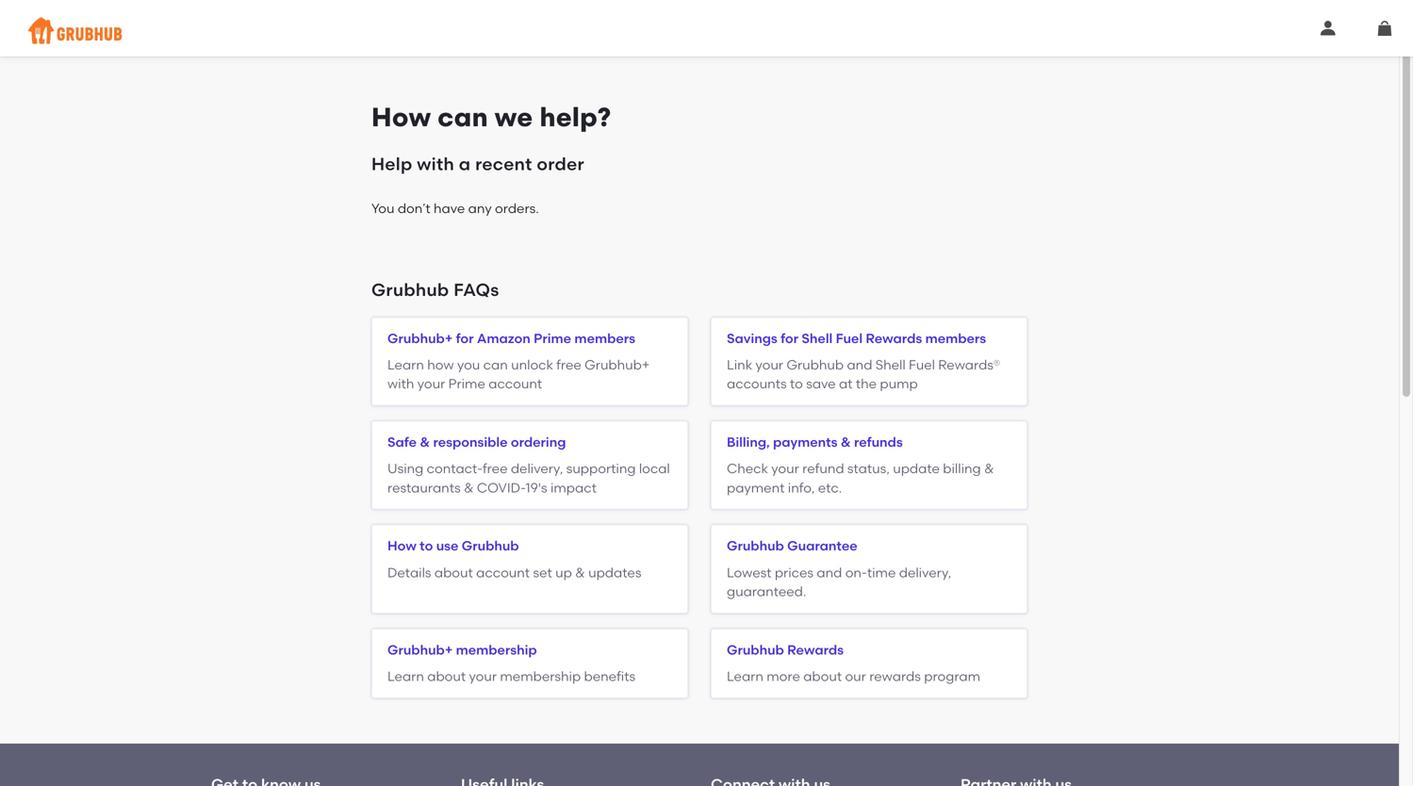 Task type: describe. For each thing, give the bounding box(es) containing it.
billing,
[[727, 434, 770, 450]]

free inside learn how you can unlock free grubhub+ with your prime account
[[556, 357, 581, 373]]

any
[[468, 200, 492, 216]]

your inside learn how you can unlock free grubhub+ with your prime account
[[417, 376, 445, 392]]

can inside learn how you can unlock free grubhub+ with your prime account
[[483, 357, 508, 373]]

the
[[856, 376, 877, 392]]

guaranteed.
[[727, 584, 806, 600]]

your down grubhub+ membership
[[469, 668, 497, 684]]

link your grubhub and shell fuel rewards® accounts to save at the pump
[[727, 357, 1000, 392]]

updates
[[588, 564, 641, 580]]

check
[[727, 461, 768, 477]]

delivery, inside lowest prices and on-time delivery, guaranteed.
[[899, 564, 951, 580]]

how can we help?
[[371, 101, 611, 133]]

learn how you can unlock free grubhub+ with your prime account
[[387, 357, 650, 392]]

help
[[371, 154, 412, 175]]

savings for shell fuel rewards members
[[727, 330, 986, 346]]

grubhub faqs
[[371, 280, 499, 300]]

fuel inside link your grubhub and shell fuel rewards® accounts to save at the pump
[[909, 357, 935, 373]]

0 horizontal spatial shell
[[802, 330, 833, 346]]

you don't have any orders.
[[371, 200, 539, 216]]

grubhub+ for grubhub+ membership
[[387, 642, 453, 658]]

don't
[[398, 200, 430, 216]]

info,
[[788, 480, 815, 496]]

grubhub for grubhub faqs
[[371, 280, 449, 300]]

guarantee
[[787, 538, 858, 554]]

refunds
[[854, 434, 903, 450]]

payments
[[773, 434, 838, 450]]

learn for learn how you can unlock free grubhub+ with your prime account
[[387, 357, 424, 373]]

small image
[[1377, 21, 1392, 36]]

amazon
[[477, 330, 531, 346]]

free inside using contact-free delivery, supporting local restaurants & covid-19's impact
[[483, 461, 508, 477]]

using
[[387, 461, 424, 477]]

learn for learn about your membership benefits
[[387, 668, 424, 684]]

shell inside link your grubhub and shell fuel rewards® accounts to save at the pump
[[876, 357, 906, 373]]

update
[[893, 461, 940, 477]]

refund
[[802, 461, 844, 477]]

contact-
[[427, 461, 483, 477]]

account inside learn how you can unlock free grubhub+ with your prime account
[[489, 376, 542, 392]]

check your refund status, update billing & payment info, etc.
[[727, 461, 994, 496]]

0 vertical spatial membership
[[456, 642, 537, 658]]

unlock
[[511, 357, 553, 373]]

about for learn
[[427, 668, 466, 684]]

help?
[[540, 101, 611, 133]]

on-
[[845, 564, 867, 580]]

grubhub rewards
[[727, 642, 844, 658]]

& inside check your refund status, update billing & payment info, etc.
[[984, 461, 994, 477]]

using contact-free delivery, supporting local restaurants & covid-19's impact
[[387, 461, 670, 496]]

rewards
[[869, 668, 921, 684]]

learn for learn more about our rewards program
[[727, 668, 763, 684]]

grubhub for grubhub guarantee
[[727, 538, 784, 554]]

prime inside learn how you can unlock free grubhub+ with your prime account
[[448, 376, 485, 392]]

how for how can we help?
[[371, 101, 431, 133]]

grubhub for grubhub rewards
[[727, 642, 784, 658]]

faqs
[[454, 280, 499, 300]]

lowest prices and on-time delivery, guaranteed.
[[727, 564, 951, 600]]

supporting
[[566, 461, 636, 477]]

0 vertical spatial with
[[417, 154, 454, 175]]

& left refunds
[[841, 434, 851, 450]]

impact
[[550, 480, 597, 496]]

more
[[767, 668, 800, 684]]

and inside lowest prices and on-time delivery, guaranteed.
[[817, 564, 842, 580]]

have
[[434, 200, 465, 216]]

grubhub+ inside learn how you can unlock free grubhub+ with your prime account
[[585, 357, 650, 373]]

0 vertical spatial rewards
[[866, 330, 922, 346]]

& right safe
[[420, 434, 430, 450]]

your inside link your grubhub and shell fuel rewards® accounts to save at the pump
[[756, 357, 783, 373]]

payment
[[727, 480, 785, 496]]

grubhub+ membership
[[387, 642, 537, 658]]

0 vertical spatial fuel
[[836, 330, 863, 346]]

small image
[[1321, 21, 1336, 36]]

link
[[727, 357, 752, 373]]

grubhub+ for amazon prime members
[[387, 330, 635, 346]]

grubhub+ for grubhub+ for amazon prime members
[[387, 330, 453, 346]]



Task type: vqa. For each thing, say whether or not it's contained in the screenshot.
left the and
yes



Task type: locate. For each thing, give the bounding box(es) containing it.
we
[[495, 101, 533, 133]]

1 vertical spatial with
[[387, 376, 414, 392]]

1 vertical spatial grubhub+
[[585, 357, 650, 373]]

membership left benefits
[[500, 668, 581, 684]]

prime
[[534, 330, 571, 346], [448, 376, 485, 392]]

1 horizontal spatial shell
[[876, 357, 906, 373]]

to
[[790, 376, 803, 392], [420, 538, 433, 554]]

1 vertical spatial prime
[[448, 376, 485, 392]]

1 horizontal spatial for
[[781, 330, 798, 346]]

0 horizontal spatial and
[[817, 564, 842, 580]]

grubhub left faqs at the top
[[371, 280, 449, 300]]

0 horizontal spatial free
[[483, 461, 508, 477]]

0 vertical spatial and
[[847, 357, 872, 373]]

0 vertical spatial delivery,
[[511, 461, 563, 477]]

1 vertical spatial rewards
[[787, 642, 844, 658]]

can right you
[[483, 357, 508, 373]]

your down how at the left of the page
[[417, 376, 445, 392]]

details about account set up & updates
[[387, 564, 641, 580]]

about down how to use grubhub
[[434, 564, 473, 580]]

program
[[924, 668, 980, 684]]

time
[[867, 564, 896, 580]]

grubhub guarantee
[[727, 538, 858, 554]]

safe
[[387, 434, 417, 450]]

how
[[371, 101, 431, 133], [387, 538, 416, 554]]

can
[[438, 101, 488, 133], [483, 357, 508, 373]]

grubhub+ down details
[[387, 642, 453, 658]]

to left save
[[790, 376, 803, 392]]

0 vertical spatial prime
[[534, 330, 571, 346]]

0 horizontal spatial for
[[456, 330, 474, 346]]

learn more about our rewards program
[[727, 668, 980, 684]]

0 horizontal spatial to
[[420, 538, 433, 554]]

1 horizontal spatial to
[[790, 376, 803, 392]]

your
[[756, 357, 783, 373], [417, 376, 445, 392], [771, 461, 799, 477], [469, 668, 497, 684]]

savings
[[727, 330, 777, 346]]

save
[[806, 376, 836, 392]]

1 horizontal spatial with
[[417, 154, 454, 175]]

for for grubhub+
[[456, 330, 474, 346]]

1 vertical spatial shell
[[876, 357, 906, 373]]

about
[[434, 564, 473, 580], [427, 668, 466, 684], [803, 668, 842, 684]]

0 vertical spatial shell
[[802, 330, 833, 346]]

1 horizontal spatial members
[[925, 330, 986, 346]]

1 vertical spatial fuel
[[909, 357, 935, 373]]

fuel up link your grubhub and shell fuel rewards® accounts to save at the pump at the right top of the page
[[836, 330, 863, 346]]

lowest
[[727, 564, 772, 580]]

& down contact- in the left of the page
[[464, 480, 474, 496]]

account left set
[[476, 564, 530, 580]]

& right billing
[[984, 461, 994, 477]]

shell up pump
[[876, 357, 906, 373]]

rewards up pump
[[866, 330, 922, 346]]

0 horizontal spatial rewards
[[787, 642, 844, 658]]

0 vertical spatial how
[[371, 101, 431, 133]]

and
[[847, 357, 872, 373], [817, 564, 842, 580]]

membership
[[456, 642, 537, 658], [500, 668, 581, 684]]

at
[[839, 376, 853, 392]]

members up learn how you can unlock free grubhub+ with your prime account
[[574, 330, 635, 346]]

learn left the more
[[727, 668, 763, 684]]

for right the savings
[[781, 330, 798, 346]]

with inside learn how you can unlock free grubhub+ with your prime account
[[387, 376, 414, 392]]

you
[[457, 357, 480, 373]]

1 horizontal spatial prime
[[534, 330, 571, 346]]

prime down you
[[448, 376, 485, 392]]

1 vertical spatial free
[[483, 461, 508, 477]]

status,
[[847, 461, 890, 477]]

accounts
[[727, 376, 787, 392]]

1 vertical spatial can
[[483, 357, 508, 373]]

recent
[[475, 154, 532, 175]]

0 vertical spatial account
[[489, 376, 542, 392]]

grubhub+ up how at the left of the page
[[387, 330, 453, 346]]

learn down grubhub+ membership
[[387, 668, 424, 684]]

and left on-
[[817, 564, 842, 580]]

details
[[387, 564, 431, 580]]

responsible
[[433, 434, 508, 450]]

to left use
[[420, 538, 433, 554]]

learn about your membership benefits
[[387, 668, 635, 684]]

you
[[371, 200, 395, 216]]

local
[[639, 461, 670, 477]]

delivery, right time
[[899, 564, 951, 580]]

rewards
[[866, 330, 922, 346], [787, 642, 844, 658]]

2 members from the left
[[925, 330, 986, 346]]

2 vertical spatial grubhub+
[[387, 642, 453, 658]]

your up accounts at the right of page
[[756, 357, 783, 373]]

and inside link your grubhub and shell fuel rewards® accounts to save at the pump
[[847, 357, 872, 373]]

can up a
[[438, 101, 488, 133]]

delivery,
[[511, 461, 563, 477], [899, 564, 951, 580]]

covid-
[[477, 480, 526, 496]]

0 vertical spatial can
[[438, 101, 488, 133]]

fuel
[[836, 330, 863, 346], [909, 357, 935, 373]]

use
[[436, 538, 459, 554]]

learn inside learn how you can unlock free grubhub+ with your prime account
[[387, 357, 424, 373]]

19's
[[526, 480, 547, 496]]

0 horizontal spatial members
[[574, 330, 635, 346]]

restaurants
[[387, 480, 461, 496]]

membership up learn about your membership benefits
[[456, 642, 537, 658]]

delivery, inside using contact-free delivery, supporting local restaurants & covid-19's impact
[[511, 461, 563, 477]]

rewards®
[[938, 357, 1000, 373]]

members up rewards® at right top
[[925, 330, 986, 346]]

our
[[845, 668, 866, 684]]

how for how to use grubhub
[[387, 538, 416, 554]]

pump
[[880, 376, 918, 392]]

1 vertical spatial how
[[387, 538, 416, 554]]

members
[[574, 330, 635, 346], [925, 330, 986, 346]]

how
[[427, 357, 454, 373]]

order
[[537, 154, 584, 175]]

delivery, up "19's"
[[511, 461, 563, 477]]

grubhub up details about account set up & updates
[[462, 538, 519, 554]]

& inside using contact-free delivery, supporting local restaurants & covid-19's impact
[[464, 480, 474, 496]]

a
[[459, 154, 471, 175]]

0 horizontal spatial delivery,
[[511, 461, 563, 477]]

fuel up pump
[[909, 357, 935, 373]]

1 horizontal spatial fuel
[[909, 357, 935, 373]]

how to use grubhub
[[387, 538, 519, 554]]

0 horizontal spatial prime
[[448, 376, 485, 392]]

1 members from the left
[[574, 330, 635, 346]]

for for savings
[[781, 330, 798, 346]]

&
[[420, 434, 430, 450], [841, 434, 851, 450], [984, 461, 994, 477], [464, 480, 474, 496], [575, 564, 585, 580]]

0 horizontal spatial with
[[387, 376, 414, 392]]

how up help
[[371, 101, 431, 133]]

learn left how at the left of the page
[[387, 357, 424, 373]]

billing
[[943, 461, 981, 477]]

1 vertical spatial membership
[[500, 668, 581, 684]]

about left "our"
[[803, 668, 842, 684]]

orders.
[[495, 200, 539, 216]]

and up the
[[847, 357, 872, 373]]

your inside check your refund status, update billing & payment info, etc.
[[771, 461, 799, 477]]

0 vertical spatial to
[[790, 376, 803, 392]]

set
[[533, 564, 552, 580]]

learn
[[387, 357, 424, 373], [387, 668, 424, 684], [727, 668, 763, 684]]

1 vertical spatial and
[[817, 564, 842, 580]]

shell
[[802, 330, 833, 346], [876, 357, 906, 373]]

ordering
[[511, 434, 566, 450]]

free up covid-
[[483, 461, 508, 477]]

about for details
[[434, 564, 473, 580]]

help with a recent order
[[371, 154, 584, 175]]

free
[[556, 357, 581, 373], [483, 461, 508, 477]]

free right unlock
[[556, 357, 581, 373]]

1 horizontal spatial delivery,
[[899, 564, 951, 580]]

1 horizontal spatial free
[[556, 357, 581, 373]]

& right up
[[575, 564, 585, 580]]

with up safe
[[387, 376, 414, 392]]

shell up save
[[802, 330, 833, 346]]

your up info, at the right bottom of page
[[771, 461, 799, 477]]

account down unlock
[[489, 376, 542, 392]]

billing, payments & refunds
[[727, 434, 903, 450]]

account
[[489, 376, 542, 392], [476, 564, 530, 580]]

grubhub up save
[[787, 357, 844, 373]]

etc.
[[818, 480, 842, 496]]

grubhub+ right unlock
[[585, 357, 650, 373]]

1 horizontal spatial rewards
[[866, 330, 922, 346]]

prices
[[775, 564, 814, 580]]

grubhub up the more
[[727, 642, 784, 658]]

for up you
[[456, 330, 474, 346]]

1 for from the left
[[456, 330, 474, 346]]

grubhub up lowest
[[727, 538, 784, 554]]

0 vertical spatial free
[[556, 357, 581, 373]]

rewards up the more
[[787, 642, 844, 658]]

grubhub logo image
[[28, 12, 123, 49]]

benefits
[[584, 668, 635, 684]]

grubhub inside link your grubhub and shell fuel rewards® accounts to save at the pump
[[787, 357, 844, 373]]

0 horizontal spatial fuel
[[836, 330, 863, 346]]

1 vertical spatial account
[[476, 564, 530, 580]]

with
[[417, 154, 454, 175], [387, 376, 414, 392]]

0 vertical spatial grubhub+
[[387, 330, 453, 346]]

2 for from the left
[[781, 330, 798, 346]]

to inside link your grubhub and shell fuel rewards® accounts to save at the pump
[[790, 376, 803, 392]]

for
[[456, 330, 474, 346], [781, 330, 798, 346]]

with left a
[[417, 154, 454, 175]]

1 horizontal spatial and
[[847, 357, 872, 373]]

about down grubhub+ membership
[[427, 668, 466, 684]]

1 vertical spatial to
[[420, 538, 433, 554]]

up
[[555, 564, 572, 580]]

1 vertical spatial delivery,
[[899, 564, 951, 580]]

prime up unlock
[[534, 330, 571, 346]]

how up details
[[387, 538, 416, 554]]

safe & responsible ordering
[[387, 434, 566, 450]]



